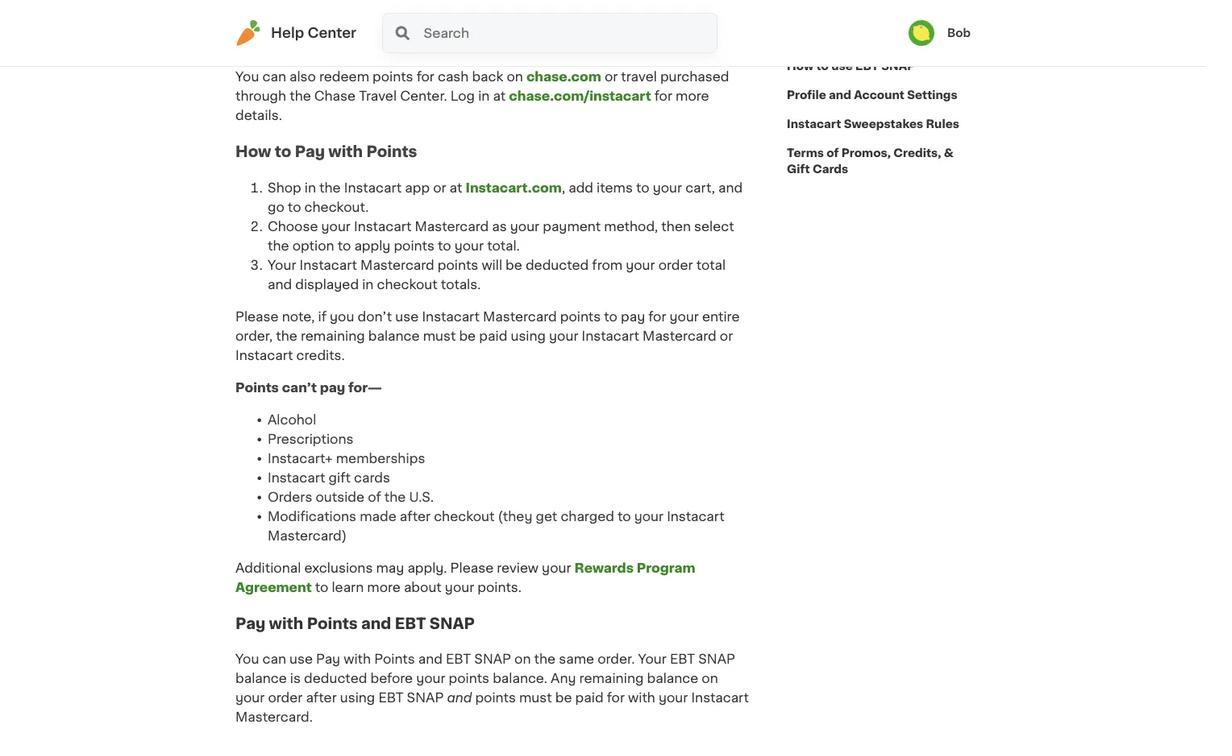 Task type: describe. For each thing, give the bounding box(es) containing it.
deducted inside you can use pay with points and ebt snap on the same order. your ebt snap balance is deducted before your points balance. any remaining balance on your order after using ebt snap
[[304, 673, 367, 686]]

ebt down before
[[378, 692, 404, 705]]

cart,
[[685, 182, 715, 194]]

points up shop in the instacart app or at instacart.com
[[366, 144, 417, 159]]

prescriptions
[[268, 433, 353, 446]]

center
[[307, 26, 356, 40]]

must inside please note, if you don't use instacart mastercard points to pay for your entire order, the remaining balance must be paid using your instacart mastercard or instacart credits.
[[423, 330, 456, 343]]

made
[[360, 511, 396, 523]]

and inside , add items to your cart, and go to checkout.
[[718, 182, 743, 194]]

order inside you can use pay with points and ebt snap on the same order. your ebt snap balance is deducted before your points balance. any remaining balance on your order after using ebt snap
[[268, 692, 303, 705]]

or inside please note, if you don't use instacart mastercard points to pay for your entire order, the remaining balance must be paid using your instacart mastercard or instacart credits.
[[720, 330, 733, 343]]

you for you can check you
[[235, 19, 259, 32]]

sweepstakes
[[844, 119, 923, 130]]

of inside alcohol prescriptions instacart+ memberships instacart gift cards orders outside of the u.s.
[[368, 491, 381, 504]]

for more details.
[[235, 90, 709, 122]]

points down learn
[[307, 616, 358, 631]]

review
[[497, 562, 539, 575]]

with down the chase
[[328, 144, 363, 159]]

and inside you can use pay with points and ebt snap on the same order. your ebt snap balance is deducted before your points balance. any remaining balance on your order after using ebt snap
[[418, 654, 443, 667]]

with inside points must be paid for with your instacart mastercard.
[[628, 692, 655, 705]]

bob link
[[909, 20, 971, 46]]

rules
[[926, 119, 959, 130]]

to inside please note, if you don't use instacart mastercard points to pay for your entire order, the remaining balance must be paid using your instacart mastercard or instacart credits.
[[604, 311, 618, 323]]

your inside the r points balance at checkout. make sure your instacart mastercard is selected as the payment method.
[[617, 19, 646, 32]]

app
[[405, 182, 430, 194]]

same
[[559, 654, 594, 667]]

instacart inside alcohol prescriptions instacart+ memberships instacart gift cards orders outside of the u.s.
[[268, 472, 325, 485]]

choose your instacart mastercard as your payment method, then select the option to apply points to your total. your instacart mastercard points will be deducted from your order total and displayed in checkout totals.
[[268, 220, 734, 291]]

to down 'exclusions'
[[315, 581, 328, 594]]

apply.
[[407, 562, 447, 575]]

ebt down discounts,
[[855, 60, 879, 72]]

cards
[[813, 164, 848, 175]]

and inside profile and account settings link
[[829, 89, 851, 101]]

instacart+
[[268, 452, 333, 465]]

points right apply
[[394, 240, 435, 253]]

details.
[[235, 109, 282, 122]]

method.
[[491, 38, 545, 51]]

balance.
[[493, 673, 547, 686]]

then
[[661, 220, 691, 233]]

your inside points must be paid for with your instacart mastercard.
[[659, 692, 688, 705]]

alcohol prescriptions instacart+ memberships instacart gift cards orders outside of the u.s.
[[268, 414, 434, 504]]

profile and account settings
[[787, 89, 958, 101]]

cash
[[438, 71, 469, 84]]

points must be paid for with your instacart mastercard.
[[235, 692, 749, 725]]

you can also redeem points for cash back on chase.com
[[235, 71, 601, 84]]

user avatar image
[[909, 20, 934, 46]]

you for check
[[332, 19, 357, 32]]

promos,
[[842, 148, 891, 159]]

1 vertical spatial please
[[450, 562, 494, 575]]

remaining inside please note, if you don't use instacart mastercard points to pay for your entire order, the remaining balance must be paid using your instacart mastercard or instacart credits.
[[301, 330, 365, 343]]

mastercard down will
[[483, 311, 557, 323]]

points inside you can use pay with points and ebt snap on the same order. your ebt snap balance is deducted before your points balance. any remaining balance on your order after using ebt snap
[[449, 673, 489, 686]]

instacart sweepstakes rules link
[[787, 110, 959, 139]]

order,
[[235, 330, 273, 343]]

items
[[597, 182, 633, 194]]

2 vertical spatial at
[[450, 182, 462, 194]]

the inside choose your instacart mastercard as your payment method, then select the option to apply points to your total. your instacart mastercard points will be deducted from your order total and displayed in checkout totals.
[[268, 240, 289, 253]]

credits,
[[894, 148, 941, 159]]

discounts,
[[835, 31, 900, 43]]

can for check
[[262, 19, 286, 32]]

,
[[562, 182, 565, 194]]

or inside or travel purchased through the chase travel center. log in at
[[605, 71, 618, 84]]

to down pricing,
[[816, 60, 829, 72]]

rewards program agreement
[[235, 562, 695, 594]]

gift
[[787, 164, 810, 175]]

1 vertical spatial in
[[305, 182, 316, 194]]

you can check you
[[235, 19, 357, 32]]

pricing,
[[787, 31, 833, 43]]

paid inside please note, if you don't use instacart mastercard points to pay for your entire order, the remaining balance must be paid using your instacart mastercard or instacart credits.
[[479, 330, 507, 343]]

how to use ebt snap
[[787, 60, 915, 72]]

to right 'items'
[[636, 182, 650, 194]]

gift
[[329, 472, 351, 485]]

total
[[696, 259, 726, 272]]

exclusions
[[304, 562, 373, 575]]

chase
[[314, 90, 356, 103]]

mastercard)
[[268, 530, 347, 543]]

for—
[[348, 382, 382, 394]]

the inside alcohol prescriptions instacart+ memberships instacart gift cards orders outside of the u.s.
[[384, 491, 406, 504]]

use inside please note, if you don't use instacart mastercard points to pay for your entire order, the remaining balance must be paid using your instacart mastercard or instacart credits.
[[395, 311, 419, 323]]

settings
[[907, 89, 958, 101]]

1 vertical spatial pay
[[320, 382, 345, 394]]

order inside choose your instacart mastercard as your payment method, then select the option to apply points to your total. your instacart mastercard points will be deducted from your order total and displayed in checkout totals.
[[658, 259, 693, 272]]

mastercard down apply
[[360, 259, 434, 272]]

1 vertical spatial checkout
[[434, 511, 495, 523]]

help
[[271, 26, 304, 40]]

balance inside please note, if you don't use instacart mastercard points to pay for your entire order, the remaining balance must be paid using your instacart mastercard or instacart credits.
[[368, 330, 420, 343]]

modifications made after checkout (they get charged to your
[[268, 511, 667, 523]]

can for also
[[262, 71, 286, 84]]

points up travel
[[373, 71, 413, 84]]

profile
[[787, 89, 826, 101]]

sure
[[585, 19, 613, 32]]

alcohol
[[268, 414, 316, 427]]

agreement
[[235, 581, 312, 594]]

purchased
[[660, 71, 729, 84]]

points inside points must be paid for with your instacart mastercard.
[[475, 692, 516, 705]]

shop in the instacart app or at instacart.com
[[268, 182, 562, 194]]

the down how to pay with points at the left top of page
[[319, 182, 341, 194]]

for inside for more details.
[[655, 90, 672, 103]]

0 vertical spatial pay
[[295, 144, 325, 159]]

after inside you can use pay with points and ebt snap on the same order. your ebt snap balance is deducted before your points balance. any remaining balance on your order after using ebt snap
[[306, 692, 337, 705]]

to left apply
[[338, 240, 351, 253]]

displayed
[[295, 278, 359, 291]]

pricing, discounts, & fees link
[[787, 23, 943, 52]]

check
[[289, 19, 329, 32]]

instacart inside points must be paid for with your instacart mastercard.
[[691, 692, 749, 705]]

2 vertical spatial on
[[702, 673, 718, 686]]

credits.
[[296, 349, 345, 362]]

as inside choose your instacart mastercard as your payment method, then select the option to apply points to your total. your instacart mastercard points will be deducted from your order total and displayed in checkout totals.
[[492, 220, 507, 233]]

redeem
[[319, 71, 369, 84]]

you for if
[[330, 311, 354, 323]]

instacart mastercard)
[[268, 511, 725, 543]]

r points balance at checkout. make sure your instacart mastercard is selected as the payment method.
[[235, 19, 707, 51]]

bob
[[947, 27, 971, 39]]

be inside choose your instacart mastercard as your payment method, then select the option to apply points to your total. your instacart mastercard points will be deducted from your order total and displayed in checkout totals.
[[506, 259, 522, 272]]

u.s.
[[409, 491, 434, 504]]

at inside the r points balance at checkout. make sure your instacart mastercard is selected as the payment method.
[[463, 19, 476, 32]]

travel
[[621, 71, 657, 84]]

0 vertical spatial &
[[902, 31, 912, 43]]

using inside you can use pay with points and ebt snap on the same order. your ebt snap balance is deducted before your points balance. any remaining balance on your order after using ebt snap
[[340, 692, 375, 705]]

help center
[[271, 26, 356, 40]]

chase.com/instacart link
[[509, 90, 651, 103]]

cards
[[354, 472, 390, 485]]

outside
[[316, 491, 364, 504]]

totals.
[[441, 278, 481, 291]]

pay with points and ebt snap
[[235, 616, 475, 631]]

how for how to use ebt snap
[[787, 60, 814, 72]]

1 vertical spatial on
[[514, 654, 531, 667]]

points inside the r points balance at checkout. make sure your instacart mastercard is selected as the payment method.
[[365, 19, 405, 32]]

and inside choose your instacart mastercard as your payment method, then select the option to apply points to your total. your instacart mastercard points will be deducted from your order total and displayed in checkout totals.
[[268, 278, 292, 291]]

will
[[482, 259, 502, 272]]

order.
[[598, 654, 635, 667]]

can't
[[282, 382, 317, 394]]



Task type: locate. For each thing, give the bounding box(es) containing it.
please
[[235, 311, 279, 323], [450, 562, 494, 575]]

1 horizontal spatial more
[[676, 90, 709, 103]]

from
[[592, 259, 623, 272]]

pay inside please note, if you don't use instacart mastercard points to pay for your entire order, the remaining balance must be paid using your instacart mastercard or instacart credits.
[[621, 311, 645, 323]]

points
[[366, 144, 417, 159], [235, 382, 279, 394], [307, 616, 358, 631], [374, 654, 415, 667]]

1 horizontal spatial in
[[362, 278, 374, 291]]

2 can from the top
[[262, 71, 286, 84]]

points down from
[[560, 311, 601, 323]]

after down u.s.
[[400, 511, 431, 523]]

1 horizontal spatial &
[[944, 148, 954, 159]]

be inside please note, if you don't use instacart mastercard points to pay for your entire order, the remaining balance must be paid using your instacart mastercard or instacart credits.
[[459, 330, 476, 343]]

is inside you can use pay with points and ebt snap on the same order. your ebt snap balance is deducted before your points balance. any remaining balance on your order after using ebt snap
[[290, 673, 301, 686]]

must down totals.
[[423, 330, 456, 343]]

r
[[357, 19, 361, 32]]

your inside choose your instacart mastercard as your payment method, then select the option to apply points to your total. your instacart mastercard points will be deducted from your order total and displayed in checkout totals.
[[268, 259, 296, 272]]

2 you from the top
[[235, 71, 259, 84]]

help center link
[[235, 20, 356, 46]]

use inside you can use pay with points and ebt snap on the same order. your ebt snap balance is deducted before your points balance. any remaining balance on your order after using ebt snap
[[289, 654, 313, 667]]

must inside points must be paid for with your instacart mastercard.
[[519, 692, 552, 705]]

selected
[[326, 38, 383, 51]]

1 horizontal spatial using
[[511, 330, 546, 343]]

you can use pay with points and ebt snap on the same order. your ebt snap balance is deducted before your points balance. any remaining balance on your order after using ebt snap
[[235, 654, 735, 705]]

orders
[[268, 491, 312, 504]]

& left fees in the top of the page
[[902, 31, 912, 43]]

0 vertical spatial more
[[676, 90, 709, 103]]

and
[[829, 89, 851, 101], [718, 182, 743, 194], [268, 278, 292, 291], [361, 616, 391, 631], [418, 654, 443, 667], [447, 692, 472, 705]]

0 vertical spatial is
[[313, 38, 323, 51]]

pay up 'shop'
[[295, 144, 325, 159]]

mastercard inside the r points balance at checkout. make sure your instacart mastercard is selected as the payment method.
[[235, 38, 309, 51]]

terms of promos, credits, & gift cards
[[787, 148, 954, 175]]

2 vertical spatial use
[[289, 654, 313, 667]]

your inside you can use pay with points and ebt snap on the same order. your ebt snap balance is deducted before your points balance. any remaining balance on your order after using ebt snap
[[638, 654, 667, 667]]

instacart image
[[235, 20, 261, 46]]

instacart sweepstakes rules
[[787, 119, 959, 130]]

use up mastercard.
[[289, 654, 313, 667]]

2 vertical spatial be
[[555, 692, 572, 705]]

deducted
[[526, 259, 589, 272], [304, 673, 367, 686]]

1 vertical spatial is
[[290, 673, 301, 686]]

checkout up don't
[[377, 278, 438, 291]]

1 horizontal spatial is
[[313, 38, 323, 51]]

2 horizontal spatial use
[[831, 60, 853, 72]]

please inside please note, if you don't use instacart mastercard points to pay for your entire order, the remaining balance must be paid using your instacart mastercard or instacart credits.
[[235, 311, 279, 323]]

the inside you can use pay with points and ebt snap on the same order. your ebt snap balance is deducted before your points balance. any remaining balance on your order after using ebt snap
[[534, 654, 556, 667]]

1 horizontal spatial use
[[395, 311, 419, 323]]

points inside you can use pay with points and ebt snap on the same order. your ebt snap balance is deducted before your points balance. any remaining balance on your order after using ebt snap
[[374, 654, 415, 667]]

& inside the terms of promos, credits, & gift cards
[[944, 148, 954, 159]]

with down pay with points and ebt snap
[[344, 654, 371, 667]]

0 vertical spatial on
[[507, 71, 523, 84]]

1 horizontal spatial your
[[638, 654, 667, 667]]

rewards program agreement link
[[235, 562, 695, 594]]

be down any
[[555, 692, 572, 705]]

to right go
[[288, 201, 301, 214]]

paid down any
[[575, 692, 604, 705]]

0 horizontal spatial must
[[423, 330, 456, 343]]

pay inside you can use pay with points and ebt snap on the same order. your ebt snap balance is deducted before your points balance. any remaining balance on your order after using ebt snap
[[316, 654, 340, 667]]

please up order,
[[235, 311, 279, 323]]

make
[[547, 19, 582, 32]]

how down details.
[[235, 144, 271, 159]]

1 vertical spatial after
[[306, 692, 337, 705]]

center.
[[400, 90, 447, 103]]

payment inside choose your instacart mastercard as your payment method, then select the option to apply points to your total. your instacart mastercard points will be deducted from your order total and displayed in checkout totals.
[[543, 220, 601, 233]]

0 horizontal spatial more
[[367, 581, 401, 594]]

checkout. inside the r points balance at checkout. make sure your instacart mastercard is selected as the payment method.
[[479, 19, 544, 32]]

for up center.
[[417, 71, 434, 84]]

checkout. up method.
[[479, 19, 544, 32]]

deducted inside choose your instacart mastercard as your payment method, then select the option to apply points to your total. your instacart mastercard points will be deducted from your order total and displayed in checkout totals.
[[526, 259, 589, 272]]

must down balance.
[[519, 692, 552, 705]]

of up cards
[[827, 148, 839, 159]]

be inside points must be paid for with your instacart mastercard.
[[555, 692, 572, 705]]

remaining down order. in the bottom of the page
[[579, 673, 644, 686]]

1 can from the top
[[262, 19, 286, 32]]

remaining
[[301, 330, 365, 343], [579, 673, 644, 686]]

can
[[262, 19, 286, 32], [262, 71, 286, 84], [262, 654, 286, 667]]

points up totals.
[[438, 259, 478, 272]]

1 vertical spatial must
[[519, 692, 552, 705]]

2 horizontal spatial be
[[555, 692, 572, 705]]

fees
[[915, 31, 943, 43]]

as
[[386, 38, 401, 51], [492, 220, 507, 233]]

program
[[637, 562, 695, 575]]

0 horizontal spatial be
[[459, 330, 476, 343]]

through
[[235, 90, 286, 103]]

select
[[694, 220, 734, 233]]

for left entire
[[648, 311, 666, 323]]

0 vertical spatial of
[[827, 148, 839, 159]]

in
[[478, 90, 490, 103], [305, 182, 316, 194], [362, 278, 374, 291]]

profile and account settings link
[[787, 81, 958, 110]]

1 vertical spatial you
[[235, 71, 259, 84]]

2 horizontal spatial at
[[493, 90, 506, 103]]

points left can't on the left
[[235, 382, 279, 394]]

how to use ebt snap link
[[787, 52, 915, 81]]

in inside choose your instacart mastercard as your payment method, then select the option to apply points to your total. your instacart mastercard points will be deducted from your order total and displayed in checkout totals.
[[362, 278, 374, 291]]

the down choose
[[268, 240, 289, 253]]

checkout.
[[479, 19, 544, 32], [304, 201, 369, 214]]

for down travel on the right of the page
[[655, 90, 672, 103]]

0 horizontal spatial payment
[[429, 38, 487, 51]]

or right app
[[433, 182, 446, 194]]

points up points must be paid for with your instacart mastercard.
[[449, 673, 489, 686]]

the inside please note, if you don't use instacart mastercard points to pay for your entire order, the remaining balance must be paid using your instacart mastercard or instacart credits.
[[276, 330, 297, 343]]

note,
[[282, 311, 315, 323]]

may
[[376, 562, 404, 575]]

can inside you can use pay with points and ebt snap on the same order. your ebt snap balance is deducted before your points balance. any remaining balance on your order after using ebt snap
[[262, 654, 286, 667]]

use down pricing, discounts, & fees
[[831, 60, 853, 72]]

the inside or travel purchased through the chase travel center. log in at
[[290, 90, 311, 103]]

of down cards on the bottom left of the page
[[368, 491, 381, 504]]

0 vertical spatial checkout
[[377, 278, 438, 291]]

in inside or travel purchased through the chase travel center. log in at
[[478, 90, 490, 103]]

snap
[[882, 60, 915, 72], [430, 616, 475, 631], [474, 654, 511, 667], [698, 654, 735, 667], [407, 692, 444, 705]]

1 vertical spatial how
[[235, 144, 271, 159]]

balance inside the r points balance at checkout. make sure your instacart mastercard is selected as the payment method.
[[409, 19, 460, 32]]

points inside please note, if you don't use instacart mastercard points to pay for your entire order, the remaining balance must be paid using your instacart mastercard or instacart credits.
[[560, 311, 601, 323]]

must
[[423, 330, 456, 343], [519, 692, 552, 705]]

0 vertical spatial how
[[787, 60, 814, 72]]

you up mastercard.
[[235, 654, 259, 667]]

more down purchased
[[676, 90, 709, 103]]

the up any
[[534, 654, 556, 667]]

1 horizontal spatial must
[[519, 692, 552, 705]]

1 horizontal spatial checkout.
[[479, 19, 544, 32]]

3 can from the top
[[262, 654, 286, 667]]

how for how to pay with points
[[235, 144, 271, 159]]

0 vertical spatial using
[[511, 330, 546, 343]]

as inside the r points balance at checkout. make sure your instacart mastercard is selected as the payment method.
[[386, 38, 401, 51]]

deducted left from
[[526, 259, 589, 272]]

1 vertical spatial checkout.
[[304, 201, 369, 214]]

be
[[506, 259, 522, 272], [459, 330, 476, 343], [555, 692, 572, 705]]

ebt right order. in the bottom of the page
[[670, 654, 695, 667]]

1 vertical spatial or
[[433, 182, 446, 194]]

can up mastercard.
[[262, 654, 286, 667]]

learn
[[332, 581, 364, 594]]

you right if
[[330, 311, 354, 323]]

with
[[328, 144, 363, 159], [269, 616, 303, 631], [344, 654, 371, 667], [628, 692, 655, 705]]

1 vertical spatial can
[[262, 71, 286, 84]]

instacart.com link
[[466, 182, 562, 194]]

1 vertical spatial more
[[367, 581, 401, 594]]

apply
[[354, 240, 391, 253]]

1 horizontal spatial how
[[787, 60, 814, 72]]

2 vertical spatial can
[[262, 654, 286, 667]]

1 vertical spatial you
[[330, 311, 354, 323]]

with down order. in the bottom of the page
[[628, 692, 655, 705]]

method,
[[604, 220, 658, 233]]

0 horizontal spatial as
[[386, 38, 401, 51]]

0 vertical spatial pay
[[621, 311, 645, 323]]

0 vertical spatial at
[[463, 19, 476, 32]]

0 horizontal spatial remaining
[[301, 330, 365, 343]]

travel
[[359, 90, 397, 103]]

checkout. up option
[[304, 201, 369, 214]]

, add items to your cart, and go to checkout.
[[268, 182, 743, 214]]

0 horizontal spatial how
[[235, 144, 271, 159]]

0 vertical spatial payment
[[429, 38, 487, 51]]

at inside or travel purchased through the chase travel center. log in at
[[493, 90, 506, 103]]

the down note, at the top of page
[[276, 330, 297, 343]]

before
[[370, 673, 413, 686]]

for inside points must be paid for with your instacart mastercard.
[[607, 692, 625, 705]]

get
[[536, 511, 557, 523]]

payment up cash
[[429, 38, 487, 51]]

as up total.
[[492, 220, 507, 233]]

1 horizontal spatial order
[[658, 259, 693, 272]]

1 horizontal spatial of
[[827, 148, 839, 159]]

0 vertical spatial in
[[478, 90, 490, 103]]

you up through at the left top of page
[[235, 71, 259, 84]]

more down may
[[367, 581, 401, 594]]

also
[[289, 71, 316, 84]]

0 horizontal spatial order
[[268, 692, 303, 705]]

0 horizontal spatial use
[[289, 654, 313, 667]]

you up selected
[[332, 19, 357, 32]]

1 horizontal spatial at
[[463, 19, 476, 32]]

to
[[816, 60, 829, 72], [275, 144, 291, 159], [636, 182, 650, 194], [288, 201, 301, 214], [338, 240, 351, 253], [438, 240, 451, 253], [604, 311, 618, 323], [618, 511, 631, 523], [315, 581, 328, 594]]

how to pay with points
[[235, 144, 417, 159]]

your down option
[[268, 259, 296, 272]]

0 vertical spatial you
[[235, 19, 259, 32]]

for inside please note, if you don't use instacart mastercard points to pay for your entire order, the remaining balance must be paid using your instacart mastercard or instacart credits.
[[648, 311, 666, 323]]

the inside the r points balance at checkout. make sure your instacart mastercard is selected as the payment method.
[[405, 38, 426, 51]]

additional
[[235, 562, 301, 575]]

can right "instacart" icon
[[262, 19, 286, 32]]

payment inside the r points balance at checkout. make sure your instacart mastercard is selected as the payment method.
[[429, 38, 487, 51]]

1 horizontal spatial as
[[492, 220, 507, 233]]

points can't pay for—
[[235, 382, 382, 394]]

don't
[[358, 311, 392, 323]]

1 horizontal spatial payment
[[543, 220, 601, 233]]

log
[[451, 90, 475, 103]]

1 vertical spatial payment
[[543, 220, 601, 233]]

is
[[313, 38, 323, 51], [290, 673, 301, 686]]

0 vertical spatial deducted
[[526, 259, 589, 272]]

pay
[[295, 144, 325, 159], [235, 616, 265, 631], [316, 654, 340, 667]]

remaining inside you can use pay with points and ebt snap on the same order. your ebt snap balance is deducted before your points balance. any remaining balance on your order after using ebt snap
[[579, 673, 644, 686]]

1 horizontal spatial after
[[400, 511, 431, 523]]

pay down agreement
[[235, 616, 265, 631]]

or travel purchased through the chase travel center. log in at
[[235, 71, 729, 103]]

instacart inside the r points balance at checkout. make sure your instacart mastercard is selected as the payment method.
[[649, 19, 707, 32]]

ebt up points must be paid for with your instacart mastercard.
[[446, 654, 471, 667]]

1 vertical spatial as
[[492, 220, 507, 233]]

terms of promos, credits, & gift cards link
[[787, 139, 971, 184]]

ebt down to learn more about your points.
[[395, 616, 426, 631]]

1 vertical spatial paid
[[575, 692, 604, 705]]

to learn more about your points.
[[312, 581, 522, 594]]

0 horizontal spatial is
[[290, 673, 301, 686]]

the down also
[[290, 90, 311, 103]]

more inside for more details.
[[676, 90, 709, 103]]

go
[[268, 201, 284, 214]]

3 you from the top
[[235, 654, 259, 667]]

1 vertical spatial &
[[944, 148, 954, 159]]

1 vertical spatial be
[[459, 330, 476, 343]]

0 horizontal spatial or
[[433, 182, 446, 194]]

your inside , add items to your cart, and go to checkout.
[[653, 182, 682, 194]]

pricing, discounts, & fees
[[787, 31, 943, 43]]

1 horizontal spatial be
[[506, 259, 522, 272]]

1 horizontal spatial deducted
[[526, 259, 589, 272]]

checkout inside choose your instacart mastercard as your payment method, then select the option to apply points to your total. your instacart mastercard points will be deducted from your order total and displayed in checkout totals.
[[377, 278, 438, 291]]

is down check in the left top of the page
[[313, 38, 323, 51]]

in down back
[[478, 90, 490, 103]]

0 vertical spatial your
[[268, 259, 296, 272]]

be right will
[[506, 259, 522, 272]]

use for with
[[289, 654, 313, 667]]

is inside the r points balance at checkout. make sure your instacart mastercard is selected as the payment method.
[[313, 38, 323, 51]]

add
[[569, 182, 593, 194]]

0 vertical spatial please
[[235, 311, 279, 323]]

to down from
[[604, 311, 618, 323]]

0 horizontal spatial your
[[268, 259, 296, 272]]

instacart inside instacart mastercard)
[[667, 511, 725, 523]]

0 horizontal spatial paid
[[479, 330, 507, 343]]

rewards
[[575, 562, 634, 575]]

use
[[831, 60, 853, 72], [395, 311, 419, 323], [289, 654, 313, 667]]

(they
[[498, 511, 532, 523]]

with inside you can use pay with points and ebt snap on the same order. your ebt snap balance is deducted before your points balance. any remaining balance on your order after using ebt snap
[[344, 654, 371, 667]]

use for snap
[[831, 60, 853, 72]]

in right 'shop'
[[305, 182, 316, 194]]

mastercard.
[[235, 712, 313, 725]]

can up through at the left top of page
[[262, 71, 286, 84]]

0 vertical spatial or
[[605, 71, 618, 84]]

paid inside points must be paid for with your instacart mastercard.
[[575, 692, 604, 705]]

0 vertical spatial as
[[386, 38, 401, 51]]

total.
[[487, 240, 520, 253]]

about
[[404, 581, 442, 594]]

0 vertical spatial checkout.
[[479, 19, 544, 32]]

at down back
[[493, 90, 506, 103]]

is up mastercard.
[[290, 673, 301, 686]]

of inside the terms of promos, credits, & gift cards
[[827, 148, 839, 159]]

1 vertical spatial at
[[493, 90, 506, 103]]

you inside you can use pay with points and ebt snap on the same order. your ebt snap balance is deducted before your points balance. any remaining balance on your order after using ebt snap
[[235, 654, 259, 667]]

using inside please note, if you don't use instacart mastercard points to pay for your entire order, the remaining balance must be paid using your instacart mastercard or instacart credits.
[[511, 330, 546, 343]]

in up don't
[[362, 278, 374, 291]]

pay left 'for—'
[[320, 382, 345, 394]]

points up before
[[374, 654, 415, 667]]

1 vertical spatial your
[[638, 654, 667, 667]]

1 vertical spatial of
[[368, 491, 381, 504]]

0 vertical spatial order
[[658, 259, 693, 272]]

Search search field
[[422, 14, 717, 52]]

0 horizontal spatial using
[[340, 692, 375, 705]]

or down entire
[[720, 330, 733, 343]]

mastercard down entire
[[643, 330, 717, 343]]

your right order. in the bottom of the page
[[638, 654, 667, 667]]

1 vertical spatial remaining
[[579, 673, 644, 686]]

additional exclusions may apply. please review your
[[235, 562, 575, 575]]

shop
[[268, 182, 301, 194]]

0 vertical spatial after
[[400, 511, 431, 523]]

or
[[605, 71, 618, 84], [433, 182, 446, 194], [720, 330, 733, 343]]

mastercard down app
[[415, 220, 489, 233]]

1 vertical spatial pay
[[235, 616, 265, 631]]

pay down pay with points and ebt snap
[[316, 654, 340, 667]]

how up profile
[[787, 60, 814, 72]]

1 horizontal spatial pay
[[621, 311, 645, 323]]

& down rules
[[944, 148, 954, 159]]

to up totals.
[[438, 240, 451, 253]]

points right r
[[365, 19, 405, 32]]

1 you from the top
[[235, 19, 259, 32]]

0 horizontal spatial of
[[368, 491, 381, 504]]

2 vertical spatial in
[[362, 278, 374, 291]]

to up 'shop'
[[275, 144, 291, 159]]

you left help
[[235, 19, 259, 32]]

2 vertical spatial you
[[235, 654, 259, 667]]

0 horizontal spatial in
[[305, 182, 316, 194]]

0 horizontal spatial after
[[306, 692, 337, 705]]

how
[[787, 60, 814, 72], [235, 144, 271, 159]]

to right charged
[[618, 511, 631, 523]]

with down agreement
[[269, 616, 303, 631]]

option
[[292, 240, 334, 253]]

account
[[854, 89, 905, 101]]

for down order. in the bottom of the page
[[607, 692, 625, 705]]

mastercard
[[235, 38, 309, 51], [415, 220, 489, 233], [360, 259, 434, 272], [483, 311, 557, 323], [643, 330, 717, 343]]

checkout down u.s.
[[434, 511, 495, 523]]

you inside please note, if you don't use instacart mastercard points to pay for your entire order, the remaining balance must be paid using your instacart mastercard or instacart credits.
[[330, 311, 354, 323]]

you for you can also redeem points for cash back on chase.com
[[235, 71, 259, 84]]

0 horizontal spatial &
[[902, 31, 912, 43]]

mastercard down you can check you
[[235, 38, 309, 51]]

you for you can use pay with points and ebt snap on the same order. your ebt snap balance is deducted before your points balance. any remaining balance on your order after using ebt snap
[[235, 654, 259, 667]]

pay
[[621, 311, 645, 323], [320, 382, 345, 394]]

after up mastercard.
[[306, 692, 337, 705]]

checkout
[[377, 278, 438, 291], [434, 511, 495, 523]]

1 horizontal spatial paid
[[575, 692, 604, 705]]

checkout. inside , add items to your cart, and go to checkout.
[[304, 201, 369, 214]]

use right don't
[[395, 311, 419, 323]]

deducted left before
[[304, 673, 367, 686]]

please up points.
[[450, 562, 494, 575]]

the up you can also redeem points for cash back on chase.com
[[405, 38, 426, 51]]

can for use
[[262, 654, 286, 667]]

or left travel on the right of the page
[[605, 71, 618, 84]]

0 horizontal spatial deducted
[[304, 673, 367, 686]]

be down totals.
[[459, 330, 476, 343]]

modifications
[[268, 511, 356, 523]]

1 vertical spatial deducted
[[304, 673, 367, 686]]

paid down totals.
[[479, 330, 507, 343]]

0 horizontal spatial checkout.
[[304, 201, 369, 214]]

order left total
[[658, 259, 693, 272]]

payment down ,
[[543, 220, 601, 233]]

pay down from
[[621, 311, 645, 323]]

2 horizontal spatial in
[[478, 90, 490, 103]]

0 vertical spatial can
[[262, 19, 286, 32]]

ebt
[[855, 60, 879, 72], [395, 616, 426, 631], [446, 654, 471, 667], [670, 654, 695, 667], [378, 692, 404, 705]]

1 horizontal spatial or
[[605, 71, 618, 84]]

chase.com
[[526, 71, 601, 84]]

remaining down if
[[301, 330, 365, 343]]



Task type: vqa. For each thing, say whether or not it's contained in the screenshot.
r points balance at checkout. Make sure your Instacart Mastercard is selected as the payment method.
yes



